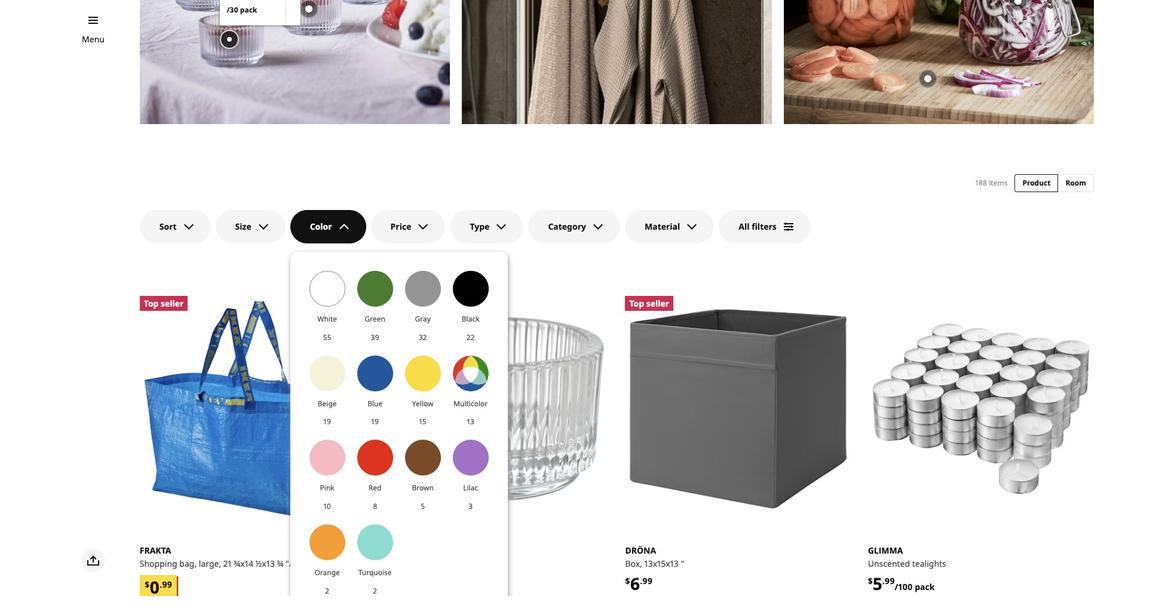 Task type: describe. For each thing, give the bounding box(es) containing it.
$ inside glimma unscented tealights $ 5 . 99 /100 pack
[[868, 576, 873, 587]]

6
[[630, 573, 640, 596]]

22 products element
[[462, 333, 479, 344]]

top seller for finsmak
[[387, 298, 426, 309]]

dröna box, 13x15x13 " $ 6 . 99
[[625, 546, 684, 596]]

material
[[645, 221, 680, 232]]

size
[[235, 221, 251, 232]]

sort
[[159, 221, 177, 232]]

large,
[[199, 559, 221, 570]]

$ inside dröna box, 13x15x13 " $ 6 . 99
[[625, 576, 630, 587]]

¾x14
[[234, 559, 253, 570]]

shopping
[[140, 559, 177, 570]]

finsmak tealight holder,
[[382, 546, 445, 570]]

seller for finsmak
[[403, 298, 426, 309]]

. inside glimma unscented tealights $ 5 . 99 /100 pack
[[882, 576, 885, 587]]

8
[[373, 502, 377, 512]]

3
[[469, 502, 473, 512]]

size button
[[215, 210, 285, 244]]

color
[[310, 221, 332, 232]]

32
[[419, 333, 427, 343]]

13
[[467, 417, 474, 427]]

5 inside glimma unscented tealights $ 5 . 99 /100 pack
[[873, 573, 882, 596]]

19 for blue
[[371, 417, 379, 427]]

top for frakta shopping bag, large, 21 ¾x14 ½x13 ¾ "/19 gallon
[[144, 298, 159, 309]]

3 top seller from the left
[[629, 298, 669, 309]]

dröna box, dark gray, 13x15x13 " image
[[625, 296, 851, 522]]

8 products element
[[369, 502, 381, 513]]

3 top seller link from the left
[[625, 296, 851, 522]]

red
[[369, 484, 381, 494]]

glimma unscented tealights $ 5 . 99 /100 pack
[[868, 546, 946, 596]]

0 horizontal spatial 99
[[162, 579, 172, 591]]

top seller for frakta
[[144, 298, 184, 309]]

188
[[975, 178, 987, 188]]

finsmak
[[382, 546, 420, 557]]

. 99
[[160, 579, 172, 591]]

/30 pack link
[[220, 0, 300, 25]]

15
[[419, 417, 426, 427]]

99 inside glimma unscented tealights $ 5 . 99 /100 pack
[[885, 576, 895, 587]]

white
[[317, 314, 337, 324]]

. inside dröna box, 13x15x13 " $ 6 . 99
[[640, 576, 642, 587]]

product button
[[1015, 174, 1058, 192]]

½x13
[[255, 559, 275, 570]]

99 inside dröna box, 13x15x13 " $ 6 . 99
[[642, 576, 652, 587]]

55
[[323, 333, 331, 343]]

price
[[390, 221, 411, 232]]

19 products element for beige
[[318, 417, 337, 429]]

10 products element
[[320, 502, 334, 513]]

frakta shopping bag, large, blue, 21 ¾x14 ½x13 ¾ "/19 gallon image
[[140, 296, 366, 522]]

bag,
[[179, 559, 197, 570]]

turquoise
[[358, 568, 392, 578]]

tealight
[[382, 559, 414, 570]]

yellow
[[412, 399, 433, 409]]

13 products element
[[454, 417, 488, 429]]

gallon
[[303, 559, 327, 570]]

/100
[[895, 582, 913, 593]]

room
[[1066, 178, 1086, 188]]

color button
[[290, 210, 366, 244]]

21
[[223, 559, 232, 570]]

13x15x13
[[644, 559, 679, 570]]

black
[[462, 314, 479, 324]]

finsmak tealight holder, clear glass, 1 " image
[[382, 296, 608, 522]]

2 for orange
[[325, 587, 329, 597]]

box,
[[625, 559, 642, 570]]

brown
[[412, 484, 434, 494]]

22
[[467, 333, 475, 343]]



Task type: vqa. For each thing, say whether or not it's contained in the screenshot.


Task type: locate. For each thing, give the bounding box(es) containing it.
1 top from the left
[[144, 298, 159, 309]]

beige
[[318, 399, 337, 409]]

2 down orange
[[325, 587, 329, 597]]

blue
[[368, 399, 383, 409]]

dröna
[[625, 546, 656, 557]]

3 products element
[[463, 502, 478, 513]]

0 horizontal spatial .
[[160, 579, 162, 591]]

menu
[[82, 33, 105, 45]]

2 products element for turquoise
[[358, 587, 392, 597]]

39
[[371, 333, 379, 343]]

glimma
[[868, 546, 903, 557]]

1 horizontal spatial 5
[[873, 573, 882, 596]]

19 down beige at the left bottom of page
[[324, 417, 331, 427]]

2 seller from the left
[[403, 298, 426, 309]]

0 vertical spatial pack
[[240, 5, 257, 15]]

2 19 products element from the left
[[368, 417, 383, 429]]

39 products element
[[365, 333, 385, 344]]

1 horizontal spatial top
[[387, 298, 401, 309]]

5 products element
[[412, 502, 434, 513]]

material button
[[625, 210, 714, 244]]

19
[[324, 417, 331, 427], [371, 417, 379, 427]]

2 horizontal spatial top
[[629, 298, 644, 309]]

frakta shopping bag, large, 21 ¾x14 ½x13 ¾ "/19 gallon
[[140, 546, 327, 570]]

product
[[1022, 178, 1051, 188]]

top seller link for frakta shopping bag, large, 21 ¾x14 ½x13 ¾ "/19 gallon
[[140, 296, 366, 522]]

2 top from the left
[[387, 298, 401, 309]]

pack right /30
[[240, 5, 257, 15]]

2 19 from the left
[[371, 417, 379, 427]]

2 horizontal spatial top seller
[[629, 298, 669, 309]]

1 seller from the left
[[161, 298, 184, 309]]

green
[[365, 314, 385, 324]]

2 horizontal spatial $
[[868, 576, 873, 587]]

19 products element down blue
[[368, 417, 383, 429]]

188 items
[[975, 178, 1008, 188]]

1 horizontal spatial 19 products element
[[368, 417, 383, 429]]

top for finsmak tealight holder,
[[387, 298, 401, 309]]

1 top seller from the left
[[144, 298, 184, 309]]

pink
[[320, 484, 334, 494]]

pack
[[240, 5, 257, 15], [915, 582, 935, 593]]

1 horizontal spatial top seller link
[[382, 296, 608, 522]]

seller
[[161, 298, 184, 309], [403, 298, 426, 309], [646, 298, 669, 309]]

2 horizontal spatial 99
[[885, 576, 895, 587]]

0 horizontal spatial seller
[[161, 298, 184, 309]]

orange
[[315, 568, 340, 578]]

"
[[681, 559, 684, 570]]

1 horizontal spatial 2 products element
[[358, 587, 392, 597]]

top
[[144, 298, 159, 309], [387, 298, 401, 309], [629, 298, 644, 309]]

tealights
[[912, 559, 946, 570]]

"/19
[[286, 559, 301, 570]]

0 horizontal spatial 2 products element
[[315, 587, 340, 597]]

filters
[[752, 221, 777, 232]]

0 horizontal spatial top
[[144, 298, 159, 309]]

top seller
[[144, 298, 184, 309], [387, 298, 426, 309], [629, 298, 669, 309]]

1 vertical spatial pack
[[915, 582, 935, 593]]

. down "box," at the bottom right of the page
[[640, 576, 642, 587]]

holder,
[[416, 559, 443, 570]]

1 horizontal spatial $
[[625, 576, 630, 587]]

1 horizontal spatial 2
[[373, 587, 377, 597]]

5 down unscented
[[873, 573, 882, 596]]

19 products element for blue
[[368, 417, 383, 429]]

all filters
[[739, 221, 777, 232]]

0 horizontal spatial 19 products element
[[318, 417, 337, 429]]

19 products element down beige at the left bottom of page
[[318, 417, 337, 429]]

menu button
[[82, 33, 105, 46]]

5 down 'brown'
[[421, 502, 425, 512]]

3 top from the left
[[629, 298, 644, 309]]

gray
[[415, 314, 431, 324]]

2 products element down turquoise
[[358, 587, 392, 597]]

2 top seller from the left
[[387, 298, 426, 309]]

2 products element down orange
[[315, 587, 340, 597]]

99 down shopping
[[162, 579, 172, 591]]

3 seller from the left
[[646, 298, 669, 309]]

top seller link
[[140, 296, 366, 522], [382, 296, 608, 522], [625, 296, 851, 522]]

1 vertical spatial 5
[[873, 573, 882, 596]]

items
[[989, 178, 1008, 188]]

2 products element for orange
[[315, 587, 340, 597]]

1 horizontal spatial seller
[[403, 298, 426, 309]]

0 vertical spatial 5
[[421, 502, 425, 512]]

2 horizontal spatial seller
[[646, 298, 669, 309]]

55 products element
[[317, 333, 337, 344]]

1 horizontal spatial top seller
[[387, 298, 426, 309]]

19 for beige
[[324, 417, 331, 427]]

¾
[[277, 559, 283, 570]]

all
[[739, 221, 750, 232]]

all filters button
[[719, 210, 811, 244]]

/30
[[227, 5, 238, 15]]

pack inside glimma unscented tealights $ 5 . 99 /100 pack
[[915, 582, 935, 593]]

0 horizontal spatial 5
[[421, 502, 425, 512]]

19 down blue
[[371, 417, 379, 427]]

$ left . 99
[[145, 579, 149, 591]]

unscented
[[868, 559, 910, 570]]

0 horizontal spatial 2
[[325, 587, 329, 597]]

1 2 products element from the left
[[315, 587, 340, 597]]

.
[[640, 576, 642, 587], [882, 576, 885, 587], [160, 579, 162, 591]]

2 top seller link from the left
[[382, 296, 608, 522]]

0 horizontal spatial $
[[145, 579, 149, 591]]

. down unscented
[[882, 576, 885, 587]]

5
[[421, 502, 425, 512], [873, 573, 882, 596]]

15 products element
[[412, 417, 433, 429]]

price button
[[371, 210, 445, 244]]

category button
[[528, 210, 620, 244]]

$ down "box," at the bottom right of the page
[[625, 576, 630, 587]]

room button
[[1058, 174, 1094, 192]]

sort button
[[140, 210, 211, 244]]

99 down unscented
[[885, 576, 895, 587]]

top seller link for finsmak tealight holder,
[[382, 296, 608, 522]]

/30 pack
[[227, 5, 257, 15]]

1 19 products element from the left
[[318, 417, 337, 429]]

32 products element
[[415, 333, 431, 344]]

2 down turquoise
[[373, 587, 377, 597]]

1 horizontal spatial .
[[640, 576, 642, 587]]

99
[[642, 576, 652, 587], [885, 576, 895, 587], [162, 579, 172, 591]]

19 products element
[[318, 417, 337, 429], [368, 417, 383, 429]]

0 horizontal spatial top seller link
[[140, 296, 366, 522]]

2 for turquoise
[[373, 587, 377, 597]]

pack right /100
[[915, 582, 935, 593]]

lilac
[[463, 484, 478, 494]]

$ down unscented
[[868, 576, 873, 587]]

0 horizontal spatial top seller
[[144, 298, 184, 309]]

1 horizontal spatial 19
[[371, 417, 379, 427]]

1 top seller link from the left
[[140, 296, 366, 522]]

1 horizontal spatial pack
[[915, 582, 935, 593]]

0 horizontal spatial 19
[[324, 417, 331, 427]]

2 horizontal spatial top seller link
[[625, 296, 851, 522]]

1 19 from the left
[[324, 417, 331, 427]]

glimma unscented tealights image
[[868, 296, 1094, 522]]

seller for frakta
[[161, 298, 184, 309]]

frakta
[[140, 546, 171, 557]]

2
[[325, 587, 329, 597], [373, 587, 377, 597]]

$
[[625, 576, 630, 587], [868, 576, 873, 587], [145, 579, 149, 591]]

type
[[470, 221, 490, 232]]

2 horizontal spatial .
[[882, 576, 885, 587]]

10
[[324, 502, 331, 512]]

1 horizontal spatial 99
[[642, 576, 652, 587]]

category
[[548, 221, 586, 232]]

. down shopping
[[160, 579, 162, 591]]

99 right 6
[[642, 576, 652, 587]]

2 2 products element from the left
[[358, 587, 392, 597]]

type button
[[450, 210, 524, 244]]

0 horizontal spatial pack
[[240, 5, 257, 15]]

2 products element
[[315, 587, 340, 597], [358, 587, 392, 597]]

2 2 from the left
[[373, 587, 377, 597]]

1 2 from the left
[[325, 587, 329, 597]]

multicolor
[[454, 399, 488, 409]]



